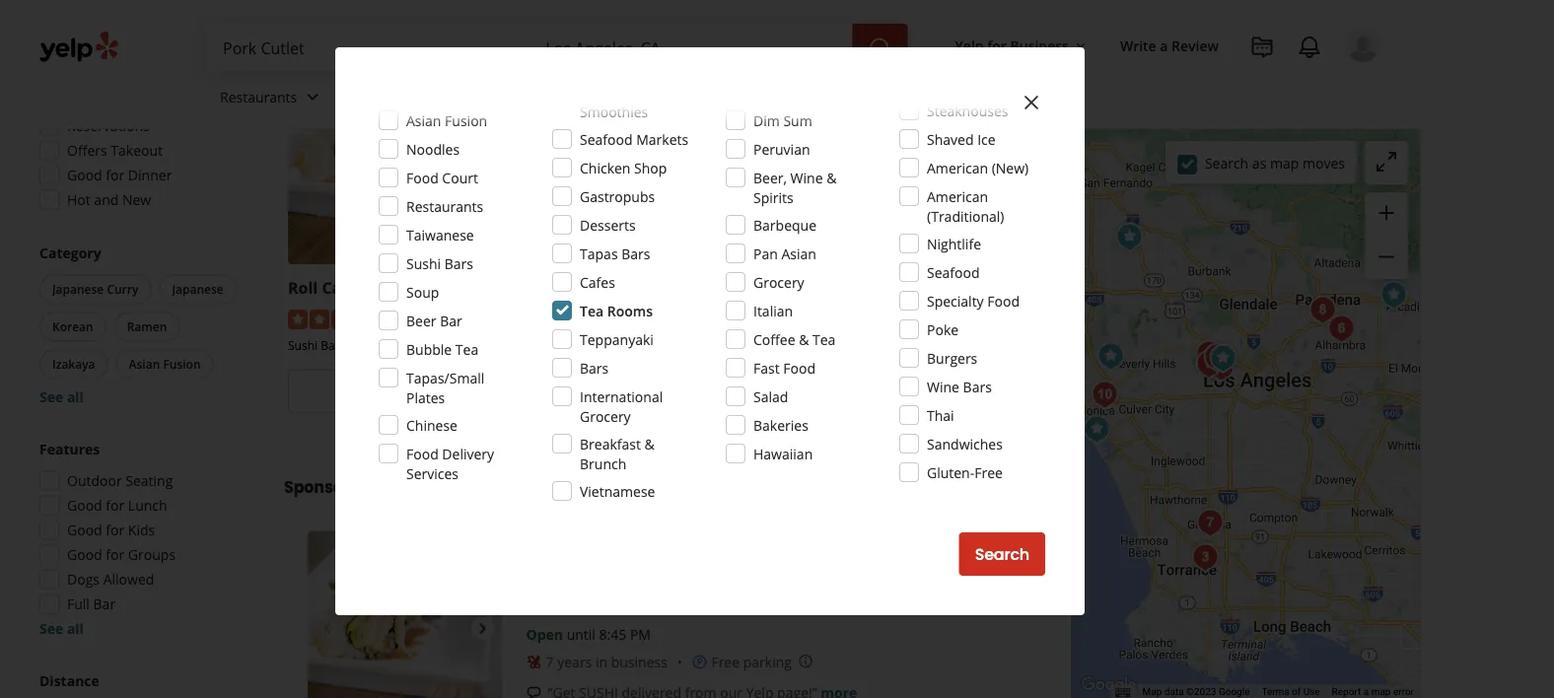 Task type: locate. For each thing, give the bounding box(es) containing it.
2 all from the top
[[67, 620, 84, 638]]

0 horizontal spatial restaurants
[[220, 87, 297, 106]]

map
[[1143, 686, 1162, 698]]

free down "sandwiches"
[[975, 463, 1003, 482]]

tea
[[580, 301, 604, 320], [813, 330, 836, 349], [456, 340, 479, 359]]

0 horizontal spatial reviews)
[[457, 308, 510, 327]]

0 horizontal spatial asian fusion
[[129, 356, 201, 372]]

markets
[[636, 130, 689, 148]]

search dialog
[[0, 0, 1555, 698]]

0 vertical spatial search
[[1205, 154, 1249, 172]]

japanese for japanese curry
[[52, 281, 104, 297]]

for right yelp
[[988, 36, 1007, 55]]

a inside 'link'
[[1160, 36, 1168, 55]]

terms
[[1262, 686, 1290, 698]]

japanese inside button
[[172, 281, 224, 297]]

1 horizontal spatial asian fusion
[[406, 111, 488, 130]]

see up distance at the bottom left of page
[[39, 620, 63, 638]]

16 info v2 image
[[435, 479, 450, 495]]

0 horizontal spatial -
[[355, 277, 360, 299]]

map for error
[[1372, 686, 1391, 698]]

see all for features
[[39, 620, 84, 638]]

fusion down ramen button
[[163, 356, 201, 372]]

good down outdoor
[[67, 496, 102, 515]]

moves
[[1303, 154, 1346, 172]]

food down "coffee & tea"
[[784, 359, 816, 377]]

1 good from the top
[[67, 166, 102, 184]]

court
[[442, 168, 478, 187]]

food inside 'food delivery services'
[[406, 444, 439, 463]]

group
[[34, 35, 245, 216], [1365, 192, 1409, 279], [36, 243, 245, 407], [34, 439, 245, 639]]

desserts
[[580, 216, 636, 234]]

fast up salad at the bottom
[[754, 359, 780, 377]]

user actions element
[[940, 25, 1409, 146]]

1 horizontal spatial services
[[545, 87, 597, 106]]

asian fusion up the noodles
[[406, 111, 488, 130]]

bakeries
[[754, 416, 809, 435]]

soup
[[406, 283, 439, 301]]

see all down izakaya button
[[39, 388, 84, 406]]

0 horizontal spatial free
[[712, 653, 740, 671]]

0 vertical spatial free
[[975, 463, 1003, 482]]

wine right beer,
[[791, 168, 823, 187]]

2 japanese, from the left
[[539, 337, 592, 354]]

reviews) right (580
[[457, 308, 510, 327]]

4 good from the top
[[67, 546, 102, 564]]

japanese,
[[352, 337, 404, 354], [539, 337, 592, 354]]

data
[[1165, 686, 1184, 698]]

bars for wine
[[963, 377, 992, 396]]

now up thai
[[915, 380, 949, 402]]

japanese, down 3.9 star rating image
[[539, 337, 592, 354]]

see down izakaya button
[[39, 388, 63, 406]]

use
[[1304, 686, 1321, 698]]

bars down taiwanese
[[445, 254, 473, 273]]

zoom out image
[[1375, 245, 1399, 269]]

sushi down 4.3 star rating 'image'
[[288, 337, 318, 354]]

0 vertical spatial chinese
[[407, 337, 451, 354]]

2 horizontal spatial sushi
[[791, 337, 820, 354]]

teppanyaki
[[580, 330, 654, 349]]

open until 8:45 pm down the plates
[[343, 413, 468, 432]]

sushi for roll call - koreatown
[[288, 337, 318, 354]]

group containing category
[[36, 243, 245, 407]]

pm up "sandwiches"
[[950, 413, 971, 432]]

2 24 chevron down v2 image from the left
[[601, 85, 624, 109]]

allowed
[[103, 570, 154, 589]]

free right 16 parking v2 image
[[712, 653, 740, 671]]

0 vertical spatial open until 8:45 pm
[[343, 413, 468, 432]]

good down "good for lunch"
[[67, 521, 102, 540]]

(580
[[426, 308, 453, 327]]

japanese down (43
[[913, 337, 963, 354]]

order down the sushi bars, japanese, chinese
[[365, 380, 409, 402]]

3 reviews) from the left
[[952, 308, 1005, 327]]

1 vertical spatial see all
[[39, 620, 84, 638]]

1 vertical spatial american
[[927, 187, 988, 206]]

0 vertical spatial bar
[[440, 311, 462, 330]]

brunch
[[580, 454, 627, 473]]

24 chevron down v2 image
[[301, 85, 325, 109], [601, 85, 624, 109]]

1 vertical spatial a
[[1364, 686, 1369, 698]]

until left 8:30
[[887, 413, 915, 432]]

asian fusion inside search dialog
[[406, 111, 488, 130]]

american for american (traditional)
[[927, 187, 988, 206]]

1 vertical spatial map
[[1372, 686, 1391, 698]]

a for report
[[1364, 686, 1369, 698]]

1 horizontal spatial restaurants
[[406, 197, 484, 216]]

japanese
[[52, 281, 104, 297], [172, 281, 224, 297], [913, 337, 963, 354]]

tonkatsu house image
[[1190, 345, 1229, 384]]

2 horizontal spatial reviews)
[[952, 308, 1005, 327]]

1 horizontal spatial fast
[[854, 337, 877, 354]]

- right udon in the left of the page
[[675, 277, 680, 299]]

0 horizontal spatial a
[[1160, 36, 1168, 55]]

seafood
[[580, 130, 633, 148], [927, 263, 980, 282]]

ramen button
[[114, 312, 180, 342]]

1 vertical spatial see all button
[[39, 620, 84, 638]]

1 horizontal spatial bars,
[[823, 337, 851, 354]]

beer
[[406, 311, 437, 330]]

1 order from the left
[[365, 380, 409, 402]]

bars up smoothies
[[614, 82, 642, 101]]

restaurants link
[[204, 71, 341, 128]]

search left as
[[1205, 154, 1249, 172]]

0 horizontal spatial order now
[[365, 380, 447, 402]]

until
[[384, 413, 413, 432], [887, 413, 915, 432], [567, 625, 596, 644]]

map for moves
[[1271, 154, 1300, 172]]

report a map error link
[[1332, 686, 1415, 698]]

american up (traditional)
[[927, 187, 988, 206]]

bar for full bar
[[93, 595, 116, 614]]

previous image
[[316, 617, 339, 641]]

good up dogs
[[67, 546, 102, 564]]

1 horizontal spatial order now
[[867, 380, 949, 402]]

2 american from the top
[[927, 187, 988, 206]]

1 vertical spatial 8:45
[[599, 625, 627, 644]]

chinese down beer bar
[[407, 337, 451, 354]]

8:45 down the plates
[[416, 413, 444, 432]]

1 reviews) from the left
[[457, 308, 510, 327]]

1 all from the top
[[67, 388, 84, 406]]

0 horizontal spatial grocery
[[580, 407, 631, 426]]

see all for category
[[39, 388, 84, 406]]

1 bars, from the left
[[321, 337, 348, 354]]

1 horizontal spatial grocery
[[754, 273, 805, 292]]

see all button down izakaya button
[[39, 388, 84, 406]]

1 horizontal spatial a
[[1364, 686, 1369, 698]]

1 horizontal spatial now
[[915, 380, 949, 402]]

kagura gardena image
[[1191, 504, 1230, 543]]

group containing suggested
[[34, 35, 245, 216]]

new
[[122, 190, 151, 209]]

4.3 (580 reviews)
[[402, 308, 510, 327]]

bar inside search dialog
[[440, 311, 462, 330]]

for for groups
[[106, 546, 125, 564]]

grocery
[[754, 273, 805, 292], [580, 407, 631, 426]]

asian down 3.9
[[647, 337, 677, 354]]

all down full
[[67, 620, 84, 638]]

japanese down "category"
[[52, 281, 104, 297]]

dogs allowed
[[67, 570, 154, 589]]

sandwiches
[[927, 435, 1003, 453]]

0 vertical spatial map
[[1271, 154, 1300, 172]]

fast inside search dialog
[[754, 359, 780, 377]]

0 horizontal spatial wine
[[791, 168, 823, 187]]

0 vertical spatial restaurants
[[220, 87, 297, 106]]

1 order now link from the left
[[288, 369, 524, 413]]

4.6 (43 reviews)
[[905, 308, 1005, 327]]

seafood up chicken
[[580, 130, 633, 148]]

2 see all button from the top
[[39, 620, 84, 638]]

now down "bubble"
[[413, 380, 447, 402]]

services
[[545, 87, 597, 106], [406, 464, 459, 483]]

0 vertical spatial 8:45
[[416, 413, 444, 432]]

0 horizontal spatial fast
[[754, 359, 780, 377]]

full
[[67, 595, 90, 614]]

1 vertical spatial seafood
[[927, 263, 980, 282]]

fusion up the noodles
[[445, 111, 488, 130]]

1 vertical spatial grocery
[[580, 407, 631, 426]]

japanese inside button
[[52, 281, 104, 297]]

curry
[[107, 281, 139, 297]]

order now link down "bubble"
[[288, 369, 524, 413]]

pan
[[754, 244, 778, 263]]

close image
[[1020, 91, 1044, 114]]

restaurants
[[220, 87, 297, 106], [406, 197, 484, 216]]

all for category
[[67, 388, 84, 406]]

2 order from the left
[[867, 380, 911, 402]]

shop
[[634, 158, 667, 177]]

asian fusion button
[[116, 350, 214, 379]]

restaurants inside the business categories element
[[220, 87, 297, 106]]

1 horizontal spatial order now link
[[791, 369, 1026, 413]]

seafood markets
[[580, 130, 689, 148]]

search inside button
[[975, 544, 1030, 566]]

1 vertical spatial see
[[39, 620, 63, 638]]

order now down "bubble"
[[365, 380, 447, 402]]

order for call
[[365, 380, 409, 402]]

pm
[[447, 413, 468, 432], [950, 413, 971, 432], [630, 625, 651, 644]]

arcadia
[[684, 277, 744, 299]]

None search field
[[207, 24, 912, 71]]

- right call
[[355, 277, 360, 299]]

american down shaved ice
[[927, 158, 988, 177]]

coffee & tea
[[754, 330, 836, 349]]

1 american from the top
[[927, 158, 988, 177]]

1 horizontal spatial pm
[[630, 625, 651, 644]]

map right as
[[1271, 154, 1300, 172]]

1 24 chevron down v2 image from the left
[[301, 85, 325, 109]]

2 - from the left
[[675, 277, 680, 299]]

1 vertical spatial wine
[[927, 377, 960, 396]]

0 horizontal spatial sushi
[[288, 337, 318, 354]]

bars, down 4.6 star rating image on the right top of the page
[[823, 337, 851, 354]]

0 horizontal spatial now
[[413, 380, 447, 402]]

bar right beer
[[440, 311, 462, 330]]

order now link for weroll nori
[[791, 369, 1026, 413]]

business
[[611, 653, 668, 671]]

1 horizontal spatial 8:45
[[599, 625, 627, 644]]

search down gluten-free
[[975, 544, 1030, 566]]

2 reviews) from the left
[[708, 308, 761, 327]]

japanese, down 4.3
[[352, 337, 404, 354]]

0 vertical spatial see all button
[[39, 388, 84, 406]]

bar inside group
[[93, 595, 116, 614]]

roll call - koreatown image
[[308, 531, 503, 698]]

- for order now
[[355, 277, 360, 299]]

auto services
[[511, 87, 597, 106]]

bars, down 4.3 star rating 'image'
[[321, 337, 348, 354]]

bars for juice
[[614, 82, 642, 101]]

see all
[[39, 388, 84, 406], [39, 620, 84, 638]]

open up breakfast on the bottom of page
[[595, 413, 632, 432]]

sponsored
[[284, 476, 370, 499]]

order
[[365, 380, 409, 402], [867, 380, 911, 402]]

yelp for business
[[955, 36, 1069, 55]]

sushi up soup on the left
[[406, 254, 441, 273]]

grocery down international
[[580, 407, 631, 426]]

2 horizontal spatial japanese
[[913, 337, 963, 354]]

bar down dogs allowed
[[93, 595, 116, 614]]

0 vertical spatial seafood
[[580, 130, 633, 148]]

map region
[[837, 0, 1555, 698]]

bars, for nori
[[823, 337, 851, 354]]

for up "good for kids" on the bottom left of page
[[106, 496, 125, 515]]

2 now from the left
[[915, 380, 949, 402]]

1 horizontal spatial -
[[675, 277, 680, 299]]

& up smoothies
[[646, 82, 656, 101]]

1 vertical spatial bar
[[93, 595, 116, 614]]

0 horizontal spatial services
[[406, 464, 459, 483]]

dogs
[[67, 570, 100, 589]]

all down izakaya button
[[67, 388, 84, 406]]

yelp for business button
[[948, 28, 1097, 63]]

1 - from the left
[[355, 277, 360, 299]]

fast left food,
[[854, 337, 877, 354]]

wako donkasu image
[[1198, 338, 1237, 377], [1198, 347, 1237, 386]]

7 years in business
[[546, 653, 668, 671]]

for for dinner
[[106, 166, 125, 184]]

bars down burgers
[[963, 377, 992, 396]]

1 vertical spatial search
[[975, 544, 1030, 566]]

sushi up fast food on the bottom of page
[[791, 337, 820, 354]]

write
[[1121, 36, 1157, 55]]

see all button down full
[[39, 620, 84, 638]]

2 horizontal spatial fusion
[[680, 337, 716, 354]]

tea down 4.3 (580 reviews) on the top of the page
[[456, 340, 479, 359]]

1 vertical spatial open until 8:45 pm
[[526, 625, 651, 644]]

8:45 up 7 years in business
[[599, 625, 627, 644]]

0 vertical spatial a
[[1160, 36, 1168, 55]]

steakhouses
[[927, 101, 1009, 120]]

2 good from the top
[[67, 496, 102, 515]]

chinese down the plates
[[406, 416, 458, 435]]

terms of use link
[[1262, 686, 1321, 698]]

0 vertical spatial fast
[[854, 337, 877, 354]]

0 horizontal spatial fusion
[[163, 356, 201, 372]]

kids
[[128, 521, 155, 540]]

reviews) down arcadia
[[708, 308, 761, 327]]

0 vertical spatial fusion
[[445, 111, 488, 130]]

2 wako donkasu image from the top
[[1198, 347, 1237, 386]]

asian fusion inside button
[[129, 356, 201, 372]]

1 now from the left
[[413, 380, 447, 402]]

1 see all from the top
[[39, 388, 84, 406]]

0 vertical spatial see all
[[39, 388, 84, 406]]

24 chevron down v2 image inside auto services link
[[601, 85, 624, 109]]

asian fusion down ramen button
[[129, 356, 201, 372]]

24 chevron down v2 image inside restaurants link
[[301, 85, 325, 109]]

for inside button
[[988, 36, 1007, 55]]

services down delivery
[[406, 464, 459, 483]]

asian down the barbeque
[[782, 244, 817, 263]]

now for weroll nori
[[915, 380, 949, 402]]

sponsored results
[[284, 476, 431, 499]]

good for good for dinner
[[67, 166, 102, 184]]

2 horizontal spatial tea
[[813, 330, 836, 349]]

sushi bars, japanese, chinese
[[288, 337, 451, 354]]

slideshow element
[[308, 531, 503, 698]]

good
[[67, 166, 102, 184], [67, 496, 102, 515], [67, 521, 102, 540], [67, 546, 102, 564]]

group containing features
[[34, 439, 245, 639]]

japanese up ramen button
[[172, 281, 224, 297]]

2 horizontal spatial pm
[[950, 413, 971, 432]]

open up the 7
[[526, 625, 563, 644]]

distance
[[39, 672, 99, 691]]

izakaya
[[52, 356, 95, 372]]

1 see all button from the top
[[39, 388, 84, 406]]

1 horizontal spatial map
[[1372, 686, 1391, 698]]

fast
[[854, 337, 877, 354], [754, 359, 780, 377]]

bars inside juice bars & smoothies
[[614, 82, 642, 101]]

2 chinese from the top
[[406, 416, 458, 435]]

0 vertical spatial grocery
[[754, 273, 805, 292]]

2 see from the top
[[39, 620, 63, 638]]

0 horizontal spatial open
[[343, 413, 380, 432]]

2 bars, from the left
[[823, 337, 851, 354]]

asian down ramen button
[[129, 356, 160, 372]]

2 see all from the top
[[39, 620, 84, 638]]

2 order now link from the left
[[791, 369, 1026, 413]]

tea down 4.6 star rating image on the right top of the page
[[813, 330, 836, 349]]

restaurants inside search dialog
[[406, 197, 484, 216]]

1 horizontal spatial 24 chevron down v2 image
[[601, 85, 624, 109]]

2 vertical spatial fusion
[[163, 356, 201, 372]]

1 horizontal spatial search
[[1205, 154, 1249, 172]]

american for american (new)
[[927, 158, 988, 177]]

bars for tapas
[[622, 244, 651, 263]]

1 order now from the left
[[365, 380, 447, 402]]

services inside the business categories element
[[545, 87, 597, 106]]

for down "good for lunch"
[[106, 521, 125, 540]]

burgers
[[927, 349, 978, 367]]

0 vertical spatial asian fusion
[[406, 111, 488, 130]]

map left error on the bottom of page
[[1372, 686, 1391, 698]]

american
[[927, 158, 988, 177], [927, 187, 988, 206]]

international grocery
[[580, 387, 663, 426]]

info icon image
[[798, 653, 814, 669], [798, 653, 814, 669]]

american inside american (traditional)
[[927, 187, 988, 206]]

1 horizontal spatial fusion
[[445, 111, 488, 130]]

0 vertical spatial services
[[545, 87, 597, 106]]

bars up marugame udon - arcadia link
[[622, 244, 651, 263]]

0 horizontal spatial japanese,
[[352, 337, 404, 354]]

order now for weroll nori
[[867, 380, 949, 402]]

order now link up until 8:30 pm
[[791, 369, 1026, 413]]

fusion inside search dialog
[[445, 111, 488, 130]]

search button
[[960, 533, 1046, 576]]

wine inside beer, wine & spirits
[[791, 168, 823, 187]]

keyboard shortcuts image
[[1115, 688, 1131, 698]]

search for search as map moves
[[1205, 154, 1249, 172]]

good down offers
[[67, 166, 102, 184]]

map data ©2023 google
[[1143, 686, 1250, 698]]

0 vertical spatial american
[[927, 158, 988, 177]]

until up years
[[567, 625, 596, 644]]

wine up thai
[[927, 377, 960, 396]]

1 horizontal spatial free
[[975, 463, 1003, 482]]

terms of use
[[1262, 686, 1321, 698]]

0 horizontal spatial 24 chevron down v2 image
[[301, 85, 325, 109]]

0 horizontal spatial map
[[1271, 154, 1300, 172]]

0 vertical spatial all
[[67, 388, 84, 406]]

1 horizontal spatial japanese,
[[539, 337, 592, 354]]

rooms
[[607, 301, 653, 320]]

0 vertical spatial wine
[[791, 168, 823, 187]]

0 horizontal spatial seafood
[[580, 130, 633, 148]]

roll
[[288, 277, 318, 299]]

see all down full
[[39, 620, 84, 638]]

1 horizontal spatial bar
[[440, 311, 462, 330]]

good for good for groups
[[67, 546, 102, 564]]

marugame udon - arcadia image
[[1374, 276, 1414, 315]]

reviews) right (43
[[952, 308, 1005, 327]]

food
[[406, 168, 439, 187], [988, 292, 1020, 310], [784, 359, 816, 377], [406, 444, 439, 463]]

1 horizontal spatial japanese
[[172, 281, 224, 297]]

1 see from the top
[[39, 388, 63, 406]]

1 horizontal spatial reviews)
[[708, 308, 761, 327]]

1 vertical spatial asian fusion
[[129, 356, 201, 372]]

order now up until 8:30 pm
[[867, 380, 949, 402]]

king donkatsu image
[[1190, 335, 1229, 374]]

lunch
[[128, 496, 167, 515]]

order down food,
[[867, 380, 911, 402]]

order for nori
[[867, 380, 911, 402]]

0 horizontal spatial bar
[[93, 595, 116, 614]]

& right beer,
[[827, 168, 837, 187]]

thai
[[927, 406, 955, 425]]

tapas/small
[[406, 368, 485, 387]]

fusion down (349
[[680, 337, 716, 354]]

food up 16 info v2 "image"
[[406, 444, 439, 463]]

reviews) for arcadia
[[708, 308, 761, 327]]

2 order now from the left
[[867, 380, 949, 402]]

groups
[[128, 546, 176, 564]]

1 vertical spatial all
[[67, 620, 84, 638]]

a right write
[[1160, 36, 1168, 55]]

a right report
[[1364, 686, 1369, 698]]

see all button for features
[[39, 620, 84, 638]]

1 vertical spatial services
[[406, 464, 459, 483]]

0 horizontal spatial order
[[365, 380, 409, 402]]

1 horizontal spatial sushi
[[406, 254, 441, 273]]

juice bars & smoothies
[[580, 82, 656, 121]]

1 horizontal spatial order
[[867, 380, 911, 402]]

open until 8:45 pm up "in"
[[526, 625, 651, 644]]

3 good from the top
[[67, 521, 102, 540]]

pm up "business"
[[630, 625, 651, 644]]

tea down marugame
[[580, 301, 604, 320]]

0 vertical spatial see
[[39, 388, 63, 406]]

for down "good for kids" on the bottom left of page
[[106, 546, 125, 564]]

1 vertical spatial chinese
[[406, 416, 458, 435]]

for down offers takeout
[[106, 166, 125, 184]]

until down the plates
[[384, 413, 413, 432]]

order now for roll call - koreatown
[[365, 380, 447, 402]]

bars, for call
[[321, 337, 348, 354]]

marugame udon - arcadia
[[539, 277, 744, 299]]

specialty
[[927, 292, 984, 310]]

asian inside button
[[129, 356, 160, 372]]

pm up delivery
[[447, 413, 468, 432]]

& right breakfast on the bottom of page
[[645, 435, 655, 453]]

cafes
[[580, 273, 615, 292]]

grocery up italian
[[754, 273, 805, 292]]

1 vertical spatial restaurants
[[406, 197, 484, 216]]

services right auto
[[545, 87, 597, 106]]



Task type: describe. For each thing, give the bounding box(es) containing it.
1 horizontal spatial open
[[526, 625, 563, 644]]

0 horizontal spatial open until 8:45 pm
[[343, 413, 468, 432]]

- for get directions
[[675, 277, 680, 299]]

get directions
[[603, 380, 711, 402]]

24 chevron down v2 image for auto services link
[[601, 85, 624, 109]]

bar for beer bar
[[440, 311, 462, 330]]

kyoto gyukatsu image
[[1322, 309, 1362, 349]]

italian
[[754, 301, 793, 320]]

sum
[[784, 111, 813, 130]]

(new)
[[992, 158, 1029, 177]]

bubble
[[406, 340, 452, 359]]

and
[[94, 190, 119, 209]]

write a review
[[1121, 36, 1219, 55]]

roll call - koreatown
[[288, 277, 451, 299]]

& inside breakfast & brunch
[[645, 435, 655, 453]]

1 horizontal spatial tea
[[580, 301, 604, 320]]

0 horizontal spatial 8:45
[[416, 413, 444, 432]]

1 horizontal spatial until
[[567, 625, 596, 644]]

3.9 (349 reviews)
[[654, 308, 761, 327]]

juice
[[580, 82, 610, 101]]

a for write
[[1160, 36, 1168, 55]]

roll call - koreatown link
[[288, 277, 451, 299]]

japanese curry button
[[39, 275, 151, 304]]

takeout
[[111, 141, 163, 160]]

good for good for lunch
[[67, 496, 102, 515]]

& inside juice bars & smoothies
[[646, 82, 656, 101]]

sushi enya - marina del rey image
[[1078, 410, 1117, 449]]

poke
[[927, 320, 959, 339]]

1 japanese, from the left
[[352, 337, 404, 354]]

spirits
[[754, 188, 794, 207]]

see all button for category
[[39, 388, 84, 406]]

of
[[1292, 686, 1301, 698]]

for for lunch
[[106, 496, 125, 515]]

business
[[1011, 36, 1069, 55]]

see for features
[[39, 620, 63, 638]]

results
[[373, 476, 431, 499]]

projects image
[[1251, 36, 1275, 59]]

0 horizontal spatial pm
[[447, 413, 468, 432]]

udon
[[629, 277, 671, 299]]

1 chinese from the top
[[407, 337, 451, 354]]

chinese inside search dialog
[[406, 416, 458, 435]]

weroll
[[791, 277, 845, 299]]

sushi inside search dialog
[[406, 254, 441, 273]]

nightlife
[[927, 234, 982, 253]]

tapas
[[580, 244, 618, 263]]

plates
[[406, 388, 445, 407]]

2 horizontal spatial until
[[887, 413, 915, 432]]

food down the noodles
[[406, 168, 439, 187]]

4.6
[[905, 308, 925, 327]]

services inside 'food delivery services'
[[406, 464, 459, 483]]

1 horizontal spatial wine
[[927, 377, 960, 396]]

auto
[[511, 87, 541, 106]]

tea rooms
[[580, 301, 653, 320]]

chicken
[[580, 158, 631, 177]]

3.9 star rating image
[[539, 310, 646, 329]]

beer, wine & spirits
[[754, 168, 837, 207]]

as
[[1253, 154, 1267, 172]]

search image
[[869, 37, 892, 60]]

2 horizontal spatial open
[[595, 413, 632, 432]]

next image
[[471, 617, 495, 641]]

for for kids
[[106, 521, 125, 540]]

1 vertical spatial fusion
[[680, 337, 716, 354]]

roll call - koreatown image
[[1204, 339, 1243, 378]]

error
[[1394, 686, 1415, 698]]

grocery inside international grocery
[[580, 407, 631, 426]]

16 years in business v2 image
[[526, 655, 542, 670]]

(43
[[928, 308, 948, 327]]

report a map error
[[1332, 686, 1415, 698]]

tapas/small plates
[[406, 368, 485, 407]]

reviews) for koreatown
[[457, 308, 510, 327]]

good for kids
[[67, 521, 155, 540]]

16 chevron down v2 image
[[1073, 38, 1089, 54]]

& inside beer, wine & spirits
[[827, 168, 837, 187]]

free inside search dialog
[[975, 463, 1003, 482]]

taiwanese
[[406, 225, 474, 244]]

kingtonkatsu image
[[1202, 348, 1241, 387]]

notifications image
[[1298, 36, 1322, 59]]

hurry curry of tokyo image
[[1085, 375, 1125, 415]]

business categories element
[[204, 71, 1381, 128]]

food right specialty
[[988, 292, 1020, 310]]

parking
[[744, 653, 792, 671]]

asian up the noodles
[[406, 111, 441, 130]]

seafood for seafood
[[927, 263, 980, 282]]

1 wako donkasu image from the top
[[1198, 338, 1237, 377]]

report
[[1332, 686, 1362, 698]]

search for search
[[975, 544, 1030, 566]]

marugame
[[539, 277, 625, 299]]

& right the coffee
[[799, 330, 809, 349]]

barbeque
[[754, 216, 817, 234]]

japanese, noodles, asian fusion
[[539, 337, 716, 354]]

good for groups
[[67, 546, 176, 564]]

all for features
[[67, 620, 84, 638]]

years
[[558, 653, 592, 671]]

japanese for japanese
[[172, 281, 224, 297]]

izakaya button
[[39, 350, 108, 379]]

ice
[[978, 130, 996, 148]]

bars up get
[[580, 359, 609, 377]]

hawaiian
[[754, 444, 813, 463]]

weroll nori
[[791, 277, 884, 299]]

0 horizontal spatial tea
[[456, 340, 479, 359]]

get
[[603, 380, 630, 402]]

3.9
[[654, 308, 673, 327]]

16 speech v2 image
[[526, 686, 542, 698]]

16 parking v2 image
[[692, 655, 708, 670]]

dim sum
[[754, 111, 813, 130]]

review
[[1172, 36, 1219, 55]]

in
[[596, 653, 608, 671]]

order now link for roll call - koreatown
[[288, 369, 524, 413]]

kazuki sushi image
[[1110, 218, 1150, 257]]

get directions link
[[539, 369, 775, 413]]

delivery
[[442, 444, 494, 463]]

hot
[[67, 190, 90, 209]]

weroll nori image
[[1091, 337, 1131, 376]]

suggested
[[39, 36, 110, 54]]

gluten-free
[[927, 463, 1003, 482]]

1 vertical spatial free
[[712, 653, 740, 671]]

breakfast
[[580, 435, 641, 453]]

beer,
[[754, 168, 787, 187]]

good for good for kids
[[67, 521, 102, 540]]

4.6 star rating image
[[791, 310, 897, 329]]

salad
[[754, 387, 789, 406]]

fusion inside button
[[163, 356, 201, 372]]

©2023
[[1187, 686, 1217, 698]]

4.3 star rating image
[[288, 310, 395, 329]]

sushi bars, fast food, japanese
[[791, 337, 963, 354]]

category
[[39, 244, 101, 262]]

features
[[39, 440, 100, 459]]

american (new)
[[927, 158, 1029, 177]]

katsu jin image
[[1303, 291, 1343, 330]]

sushi for weroll nori
[[791, 337, 820, 354]]

google
[[1219, 686, 1250, 698]]

chicken shop
[[580, 158, 667, 177]]

kagura image
[[1186, 538, 1226, 578]]

tapas bars
[[580, 244, 651, 263]]

bars for sushi
[[445, 254, 473, 273]]

zoom in image
[[1375, 201, 1399, 225]]

1 horizontal spatial open until 8:45 pm
[[526, 625, 651, 644]]

seafood for seafood markets
[[580, 130, 633, 148]]

24 chevron down v2 image for restaurants link
[[301, 85, 325, 109]]

for for business
[[988, 36, 1007, 55]]

call
[[322, 277, 351, 299]]

good for dinner
[[67, 166, 172, 184]]

see for category
[[39, 388, 63, 406]]

expand map image
[[1375, 150, 1399, 174]]

8:30
[[919, 413, 946, 432]]

0 horizontal spatial until
[[384, 413, 413, 432]]

(349
[[677, 308, 705, 327]]

international
[[580, 387, 663, 406]]

american (traditional)
[[927, 187, 1005, 225]]

sushi bars
[[406, 254, 473, 273]]

google image
[[1077, 673, 1142, 698]]

nori
[[849, 277, 884, 299]]

now for roll call - koreatown
[[413, 380, 447, 402]]

until 8:30 pm
[[887, 413, 971, 432]]

search as map moves
[[1205, 154, 1346, 172]]

noodles,
[[595, 337, 644, 354]]

4.3
[[402, 308, 422, 327]]



Task type: vqa. For each thing, say whether or not it's contained in the screenshot.
Order Food for Takeout's 'ORDER'
no



